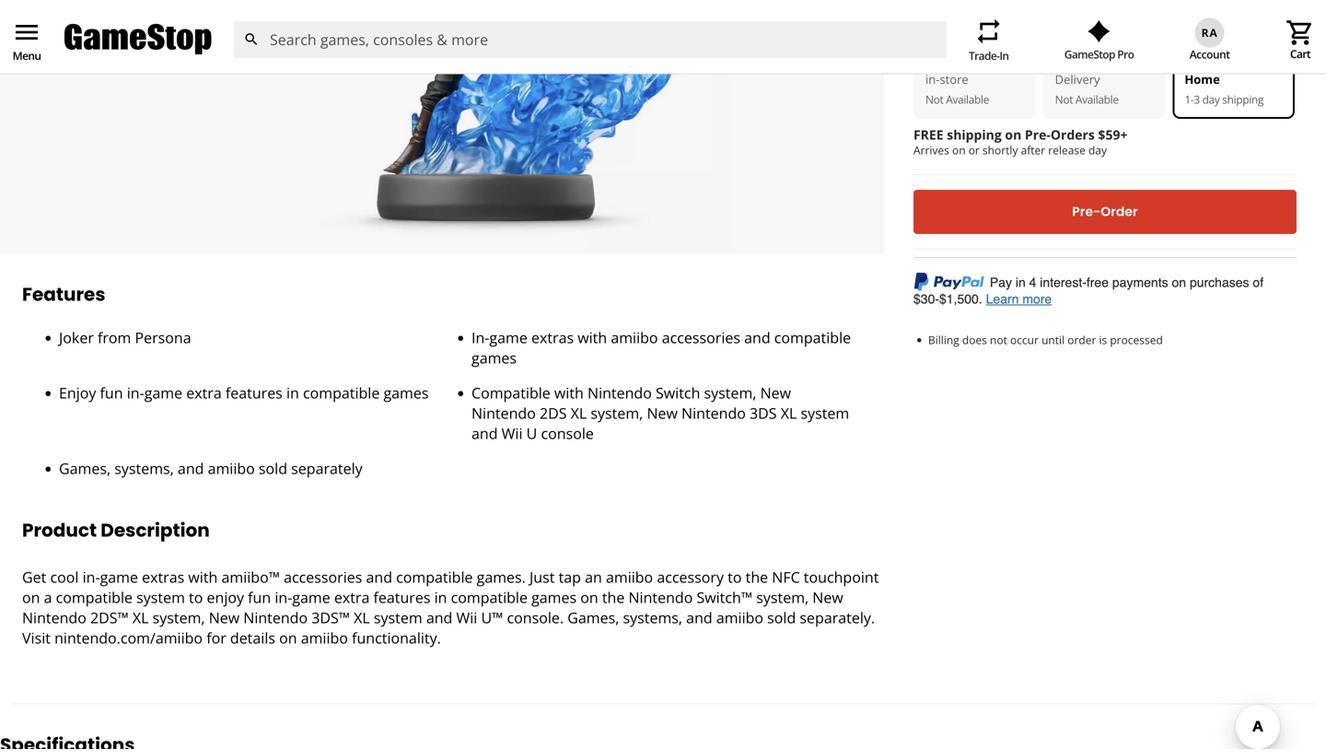 Task type: locate. For each thing, give the bounding box(es) containing it.
compatible
[[472, 383, 551, 403]]

1 horizontal spatial accessories
[[662, 328, 741, 347]]

extra inside get cool in-game extras with amiibo™ accessories and compatible games. just tap an amiibo accessory to the nfc touchpoint on a compatible system to enjoy fun in-game extra features in compatible games on the nintendo switch™ system, new nintendo 2ds™ xl system, new nintendo 3ds™ xl system and wii u™ console. games, systems, and amiibo sold separately. visit nintendo.com/amiibo for details on amiibo functionality.
[[334, 587, 370, 607]]

in-
[[926, 71, 940, 88], [127, 383, 144, 403], [83, 567, 100, 587], [275, 587, 292, 607]]

shortly
[[983, 142, 1019, 157]]

extras down description at the bottom left
[[142, 567, 184, 587]]

1 horizontal spatial system
[[374, 608, 423, 627]]

separately
[[291, 458, 363, 478]]

0 horizontal spatial extras
[[142, 567, 184, 587]]

3ds
[[750, 403, 777, 423]]

system, up 3ds on the bottom right of page
[[704, 383, 757, 403]]

extra up 3ds™
[[334, 587, 370, 607]]

1 vertical spatial accessories
[[284, 567, 362, 587]]

available inside same day delivery not available
[[1076, 91, 1119, 107]]

2 horizontal spatial system
[[801, 403, 850, 423]]

1 vertical spatial wii
[[457, 608, 478, 627]]

2ds
[[540, 403, 567, 423]]

0 horizontal spatial wii
[[457, 608, 478, 627]]

in up functionality.
[[435, 587, 447, 607]]

1 horizontal spatial systems,
[[623, 608, 683, 627]]

1 horizontal spatial delivery
[[1056, 71, 1101, 88]]

day
[[180, 42, 203, 59], [1090, 58, 1111, 74]]

track order
[[1047, 42, 1114, 59]]

0 horizontal spatial to
[[189, 587, 203, 607]]

in- left up at the top of page
[[926, 71, 940, 88]]

ben white payload center
[[1165, 42, 1312, 59]]

games, down an
[[568, 608, 620, 627]]

1 vertical spatial the
[[602, 587, 625, 607]]

new down enjoy on the left of page
[[209, 608, 240, 627]]

system
[[801, 403, 850, 423], [136, 587, 185, 607], [374, 608, 423, 627]]

not
[[991, 332, 1008, 347]]

0 vertical spatial delivery
[[206, 42, 254, 59]]

in- inside pick up in-store not available
[[926, 71, 940, 88]]

xl right 3ds™
[[354, 608, 370, 627]]

on left a
[[22, 587, 40, 607]]

amiibo down switch™
[[717, 608, 764, 627]]

release
[[1049, 142, 1086, 157]]

wii
[[502, 423, 523, 443], [457, 608, 478, 627]]

pre- for pre-owned
[[581, 42, 605, 59]]

2 store from the left
[[323, 42, 355, 59]]

1 horizontal spatial store
[[323, 42, 355, 59]]

nintendo down switch
[[682, 403, 746, 423]]

system right 3ds on the bottom right of page
[[801, 403, 850, 423]]

ra
[[1202, 25, 1219, 40]]

0 vertical spatial extra
[[186, 383, 222, 403]]

extras inside in-game extras with amiibo accessories and compatible games
[[532, 328, 574, 347]]

0 vertical spatial games,
[[59, 458, 111, 478]]

and inside in-game extras with amiibo accessories and compatible games
[[745, 328, 771, 347]]

2 vertical spatial games
[[532, 587, 577, 607]]

0 horizontal spatial features
[[226, 383, 283, 403]]

not inside pick up in-store not available
[[926, 91, 944, 107]]

game up 3ds™
[[292, 587, 331, 607]]

delivery left "digital"
[[206, 42, 254, 59]]

1 vertical spatial pre-
[[1025, 126, 1051, 143]]

0 horizontal spatial the
[[602, 587, 625, 607]]

not down store on the top of the page
[[926, 91, 944, 107]]

wii inside get cool in-game extras with amiibo™ accessories and compatible games. just tap an amiibo accessory to the nfc touchpoint on a compatible system to enjoy fun in-game extra features in compatible games on the nintendo switch™ system, new nintendo 2ds™ xl system, new nintendo 3ds™ xl system and wii u™ console. games, systems, and amiibo sold separately. visit nintendo.com/amiibo for details on amiibo functionality.
[[457, 608, 478, 627]]

not up orders
[[1056, 91, 1074, 107]]

0 horizontal spatial day
[[180, 42, 203, 59]]

day for same day delivery not available
[[1090, 58, 1111, 74]]

sold down nfc
[[768, 608, 796, 627]]

accessories up switch
[[662, 328, 741, 347]]

extra down 'persona'
[[186, 383, 222, 403]]

new releases link
[[384, 42, 465, 59]]

1 horizontal spatial available
[[1076, 91, 1119, 107]]

0 vertical spatial sold
[[259, 458, 287, 478]]

2 horizontal spatial pre-
[[1073, 202, 1101, 220]]

1 horizontal spatial games,
[[568, 608, 620, 627]]

on right the or on the right top
[[1006, 126, 1022, 143]]

1 vertical spatial extra
[[334, 587, 370, 607]]

system up nintendo.com/amiibo
[[136, 587, 185, 607]]

new up 3ds on the bottom right of page
[[761, 383, 792, 403]]

2 vertical spatial pre-
[[1073, 202, 1101, 220]]

description
[[101, 517, 210, 543]]

sold
[[259, 458, 287, 478], [768, 608, 796, 627]]

delivery inside same day delivery not available
[[1056, 71, 1101, 88]]

to
[[1214, 58, 1227, 74], [728, 567, 742, 587], [189, 587, 203, 607]]

0 vertical spatial shipping
[[1223, 91, 1264, 107]]

shipping right free
[[947, 126, 1002, 143]]

0 horizontal spatial delivery
[[206, 42, 254, 59]]

repeat trade-in
[[969, 17, 1009, 63]]

day
[[1203, 91, 1220, 107], [1089, 142, 1108, 157]]

0 horizontal spatial accessories
[[284, 567, 362, 587]]

0 vertical spatial day
[[1203, 91, 1220, 107]]

not
[[926, 91, 944, 107], [1056, 91, 1074, 107]]

0 vertical spatial the
[[746, 567, 769, 587]]

fun
[[100, 383, 123, 403], [248, 587, 271, 607]]

0 vertical spatial extras
[[532, 328, 574, 347]]

0 horizontal spatial sold
[[259, 458, 287, 478]]

1 horizontal spatial extra
[[334, 587, 370, 607]]

1-
[[1185, 91, 1194, 107]]

system inside the compatible with nintendo switch system, new nintendo 2ds xl system, new nintendo 3ds xl system and wii u console
[[801, 403, 850, 423]]

2ds™
[[90, 608, 129, 627]]

0 horizontal spatial store
[[68, 42, 99, 59]]

games
[[472, 348, 517, 368], [384, 383, 429, 403], [532, 587, 577, 607]]

up
[[951, 58, 966, 74]]

0 horizontal spatial games
[[384, 383, 429, 403]]

with inside in-game extras with amiibo accessories and compatible games
[[578, 328, 607, 347]]

1 store from the left
[[68, 42, 99, 59]]

nintendo.com/amiibo
[[54, 628, 203, 648]]

features up games, systems, and amiibo sold separately
[[226, 383, 283, 403]]

store right the my
[[68, 42, 99, 59]]

1 vertical spatial delivery
[[1056, 71, 1101, 88]]

compatible up '2ds™'
[[56, 587, 133, 607]]

0 vertical spatial pre-
[[581, 42, 605, 59]]

0 vertical spatial system
[[801, 403, 850, 423]]

1 vertical spatial order
[[1101, 202, 1139, 220]]

1 vertical spatial systems,
[[623, 608, 683, 627]]

menu
[[13, 48, 41, 63]]

day right 3
[[1203, 91, 1220, 107]]

available down store on the top of the page
[[946, 91, 990, 107]]

in up separately
[[287, 383, 299, 403]]

1 horizontal spatial pre-
[[1025, 126, 1051, 143]]

ship
[[1185, 58, 1211, 74]]

my
[[47, 42, 65, 59]]

0 vertical spatial features
[[226, 383, 283, 403]]

not inside same day delivery not available
[[1056, 91, 1074, 107]]

1 vertical spatial day
[[1089, 142, 1108, 157]]

1 horizontal spatial sold
[[768, 608, 796, 627]]

same day delivery link
[[145, 42, 254, 59]]

2 vertical spatial to
[[189, 587, 203, 607]]

wii left u™
[[457, 608, 478, 627]]

0 horizontal spatial extra
[[186, 383, 222, 403]]

1 vertical spatial fun
[[248, 587, 271, 607]]

0 vertical spatial fun
[[100, 383, 123, 403]]

extras up compatible
[[532, 328, 574, 347]]

ben
[[1165, 42, 1187, 59]]

1 horizontal spatial in
[[435, 587, 447, 607]]

extra
[[186, 383, 222, 403], [334, 587, 370, 607]]

compatible up 3ds on the bottom right of page
[[775, 328, 851, 347]]

1 horizontal spatial day
[[1203, 91, 1220, 107]]

0 vertical spatial with
[[578, 328, 607, 347]]

shipping right 3
[[1223, 91, 1264, 107]]

same inside same day delivery not available
[[1056, 58, 1087, 74]]

games, up product
[[59, 458, 111, 478]]

1 vertical spatial features
[[374, 587, 431, 607]]

games inside get cool in-game extras with amiibo™ accessories and compatible games. just tap an amiibo accessory to the nfc touchpoint on a compatible system to enjoy fun in-game extra features in compatible games on the nintendo switch™ system, new nintendo 2ds™ xl system, new nintendo 3ds™ xl system and wii u™ console. games, systems, and amiibo sold separately. visit nintendo.com/amiibo for details on amiibo functionality.
[[532, 587, 577, 607]]

1 horizontal spatial extras
[[532, 328, 574, 347]]

arrives
[[914, 142, 950, 157]]

system, up console
[[591, 403, 643, 423]]

day right the release
[[1089, 142, 1108, 157]]

1 vertical spatial system
[[136, 587, 185, 607]]

0 horizontal spatial same
[[145, 42, 177, 59]]

1 available from the left
[[946, 91, 990, 107]]

and inside the compatible with nintendo switch system, new nintendo 2ds xl system, new nintendo 3ds xl system and wii u console
[[472, 423, 498, 443]]

order inside pre-order 'button'
[[1101, 202, 1139, 220]]

ben white payload center link
[[1145, 42, 1312, 59]]

compatible up separately
[[303, 383, 380, 403]]

shipping
[[1223, 91, 1264, 107], [947, 126, 1002, 143]]

touchpoint
[[804, 567, 879, 587]]

fun right enjoy
[[100, 383, 123, 403]]

features
[[22, 281, 105, 307]]

Search games, consoles & more search field
[[270, 21, 914, 58]]

1 horizontal spatial not
[[1056, 91, 1074, 107]]

trade-
[[969, 48, 1000, 63]]

sold inside get cool in-game extras with amiibo™ accessories and compatible games. just tap an amiibo accessory to the nfc touchpoint on a compatible system to enjoy fun in-game extra features in compatible games on the nintendo switch™ system, new nintendo 2ds™ xl system, new nintendo 3ds™ xl system and wii u™ console. games, systems, and amiibo sold separately. visit nintendo.com/amiibo for details on amiibo functionality.
[[768, 608, 796, 627]]

1 vertical spatial shipping
[[947, 126, 1002, 143]]

systems, down accessory
[[623, 608, 683, 627]]

systems, inside get cool in-game extras with amiibo™ accessories and compatible games. just tap an amiibo accessory to the nfc touchpoint on a compatible system to enjoy fun in-game extra features in compatible games on the nintendo switch™ system, new nintendo 2ds™ xl system, new nintendo 3ds™ xl system and wii u™ console. games, systems, and amiibo sold separately. visit nintendo.com/amiibo for details on amiibo functionality.
[[623, 608, 683, 627]]

nintendo up details
[[244, 608, 308, 627]]

is
[[1100, 332, 1108, 347]]

1 horizontal spatial wii
[[502, 423, 523, 443]]

2 not from the left
[[1056, 91, 1074, 107]]

0 horizontal spatial pre-
[[581, 42, 605, 59]]

top deals link
[[494, 42, 552, 59]]

ra account
[[1190, 25, 1231, 62]]

available inside pick up in-store not available
[[946, 91, 990, 107]]

on down an
[[581, 587, 599, 607]]

billing
[[929, 332, 960, 347]]

1 vertical spatial games,
[[568, 608, 620, 627]]

just
[[530, 567, 555, 587]]

features up functionality.
[[374, 587, 431, 607]]

3ds™
[[312, 608, 350, 627]]

in- down joker from persona
[[127, 383, 144, 403]]

compatible left the games.
[[396, 567, 473, 587]]

collectibles link
[[677, 42, 743, 59]]

0 horizontal spatial available
[[946, 91, 990, 107]]

1 horizontal spatial shipping
[[1223, 91, 1264, 107]]

$59+
[[1099, 126, 1128, 143]]

2 horizontal spatial to
[[1214, 58, 1227, 74]]

accessories up 3ds™
[[284, 567, 362, 587]]

day inside the ship to home 1-3 day shipping
[[1203, 91, 1220, 107]]

0 vertical spatial wii
[[502, 423, 523, 443]]

0 horizontal spatial shipping
[[947, 126, 1002, 143]]

top deals
[[494, 42, 552, 59]]

1 horizontal spatial games
[[472, 348, 517, 368]]

1 not from the left
[[926, 91, 944, 107]]

digital
[[283, 42, 320, 59]]

an
[[585, 567, 602, 587]]

1 vertical spatial sold
[[768, 608, 796, 627]]

0 horizontal spatial systems,
[[114, 458, 174, 478]]

1 horizontal spatial fun
[[248, 587, 271, 607]]

amiibo™
[[222, 567, 280, 587]]

1 vertical spatial with
[[555, 383, 584, 403]]

games for enjoy fun in-game extra features in compatible games
[[384, 383, 429, 403]]

accessories
[[662, 328, 741, 347], [284, 567, 362, 587]]

shipping inside 'free shipping on pre-orders $59+ arrives on or shortly after release day'
[[947, 126, 1002, 143]]

1 vertical spatial games
[[384, 383, 429, 403]]

1 vertical spatial extras
[[142, 567, 184, 587]]

wii left u
[[502, 423, 523, 443]]

available up $59+
[[1076, 91, 1119, 107]]

2 vertical spatial with
[[188, 567, 218, 587]]

2 available from the left
[[1076, 91, 1119, 107]]

0 vertical spatial games
[[472, 348, 517, 368]]

wii inside the compatible with nintendo switch system, new nintendo 2ds xl system, new nintendo 3ds xl system and wii u console
[[502, 423, 523, 443]]

0 vertical spatial accessories
[[662, 328, 741, 347]]

games inside in-game extras with amiibo accessories and compatible games
[[472, 348, 517, 368]]

systems, up description at the bottom left
[[114, 458, 174, 478]]

day inside same day delivery not available
[[1090, 58, 1111, 74]]

1 vertical spatial in
[[435, 587, 447, 607]]

amiibo up switch
[[611, 328, 658, 347]]

on
[[1006, 126, 1022, 143], [953, 142, 966, 157], [22, 587, 40, 607], [581, 587, 599, 607], [279, 628, 297, 648]]

pre-
[[581, 42, 605, 59], [1025, 126, 1051, 143], [1073, 202, 1101, 220]]

amiibo inside in-game extras with amiibo accessories and compatible games
[[611, 328, 658, 347]]

0 horizontal spatial day
[[1089, 142, 1108, 157]]

2 vertical spatial system
[[374, 608, 423, 627]]

0 vertical spatial order
[[1081, 42, 1114, 59]]

0 horizontal spatial not
[[926, 91, 944, 107]]

1 vertical spatial to
[[728, 567, 742, 587]]

1 horizontal spatial features
[[374, 587, 431, 607]]

nintendo down compatible
[[472, 403, 536, 423]]

1 horizontal spatial same
[[1056, 58, 1087, 74]]

store right "digital"
[[323, 42, 355, 59]]

the
[[746, 567, 769, 587], [602, 587, 625, 607]]

in- right the 'cool'
[[83, 567, 100, 587]]

2 horizontal spatial games
[[532, 587, 577, 607]]

delivery down gamestop
[[1056, 71, 1101, 88]]

games, inside get cool in-game extras with amiibo™ accessories and compatible games. just tap an amiibo accessory to the nfc touchpoint on a compatible system to enjoy fun in-game extra features in compatible games on the nintendo switch™ system, new nintendo 2ds™ xl system, new nintendo 3ds™ xl system and wii u™ console. games, systems, and amiibo sold separately. visit nintendo.com/amiibo for details on amiibo functionality.
[[568, 608, 620, 627]]

game up compatible
[[490, 328, 528, 347]]

system up functionality.
[[374, 608, 423, 627]]

0 vertical spatial to
[[1214, 58, 1227, 74]]

fun down amiibo™
[[248, 587, 271, 607]]

sold left separately
[[259, 458, 287, 478]]

product
[[22, 517, 97, 543]]

0 vertical spatial in
[[287, 383, 299, 403]]

store
[[940, 71, 969, 88]]

pre- inside 'button'
[[1073, 202, 1101, 220]]

day for same day delivery
[[180, 42, 203, 59]]

1 horizontal spatial day
[[1090, 58, 1111, 74]]

same
[[145, 42, 177, 59], [1056, 58, 1087, 74]]

in
[[287, 383, 299, 403], [435, 587, 447, 607]]

extras
[[532, 328, 574, 347], [142, 567, 184, 587]]

shop my store link
[[15, 42, 99, 59]]

amiibo right an
[[606, 567, 653, 587]]

nintendo left switch
[[588, 383, 652, 403]]

until
[[1042, 332, 1065, 347]]

gamestop pro link
[[1065, 20, 1135, 62]]



Task type: describe. For each thing, give the bounding box(es) containing it.
order for track order
[[1081, 42, 1114, 59]]

consoles link
[[773, 42, 825, 59]]

accessory
[[657, 567, 724, 587]]

delivery for same day delivery
[[206, 42, 254, 59]]

pre- for pre-order
[[1073, 202, 1101, 220]]

pre-order
[[1073, 202, 1139, 220]]

joker from persona
[[59, 328, 191, 347]]

tap
[[559, 567, 581, 587]]

order for pre-order
[[1101, 202, 1139, 220]]

nintendo down a
[[22, 608, 86, 627]]

compatible with nintendo switch system, new nintendo 2ds xl system, new nintendo 3ds xl system and wii u console
[[472, 383, 850, 443]]

or
[[969, 142, 980, 157]]

functionality.
[[352, 628, 441, 648]]

menu
[[12, 18, 41, 47]]

games.
[[477, 567, 526, 587]]

accessories inside get cool in-game extras with amiibo™ accessories and compatible games. just tap an amiibo accessory to the nfc touchpoint on a compatible system to enjoy fun in-game extra features in compatible games on the nintendo switch™ system, new nintendo 2ds™ xl system, new nintendo 3ds™ xl system and wii u™ console. games, systems, and amiibo sold separately. visit nintendo.com/amiibo for details on amiibo functionality.
[[284, 567, 362, 587]]

accessories inside in-game extras with amiibo accessories and compatible games
[[662, 328, 741, 347]]

gamestop pro
[[1065, 46, 1135, 62]]

u™
[[481, 608, 503, 627]]

collectibles
[[677, 42, 743, 59]]

cool
[[50, 567, 79, 587]]

visit
[[22, 628, 51, 648]]

pre-owned link
[[581, 42, 647, 59]]

white
[[1190, 42, 1223, 59]]

nintendo down accessory
[[629, 587, 693, 607]]

0 horizontal spatial games,
[[59, 458, 111, 478]]

persona
[[135, 328, 191, 347]]

releases
[[414, 42, 465, 59]]

gamestop
[[1065, 46, 1116, 62]]

occur
[[1011, 332, 1039, 347]]

enjoy
[[207, 587, 244, 607]]

video games
[[855, 42, 932, 59]]

menu menu
[[12, 18, 41, 63]]

with inside the compatible with nintendo switch system, new nintendo 2ds xl system, new nintendo 3ds xl system and wii u console
[[555, 383, 584, 403]]

gamestop image
[[64, 22, 212, 57]]

in inside get cool in-game extras with amiibo™ accessories and compatible games. just tap an amiibo accessory to the nfc touchpoint on a compatible system to enjoy fun in-game extra features in compatible games on the nintendo switch™ system, new nintendo 2ds™ xl system, new nintendo 3ds™ xl system and wii u™ console. games, systems, and amiibo sold separately. visit nintendo.com/amiibo for details on amiibo functionality.
[[435, 587, 447, 607]]

1 horizontal spatial to
[[728, 567, 742, 587]]

consoles
[[773, 42, 825, 59]]

new up separately.
[[813, 587, 844, 607]]

games, systems, and amiibo sold separately
[[59, 458, 363, 478]]

track
[[1047, 42, 1078, 59]]

digital store
[[283, 42, 355, 59]]

in- down amiibo™
[[275, 587, 292, 607]]

nfc
[[772, 567, 800, 587]]

shop
[[15, 42, 44, 59]]

deals
[[519, 42, 552, 59]]

enjoy
[[59, 383, 96, 403]]

processed
[[1111, 332, 1164, 347]]

new down switch
[[647, 403, 678, 423]]

track order link
[[1029, 42, 1114, 59]]

with inside get cool in-game extras with amiibo™ accessories and compatible games. just tap an amiibo accessory to the nfc touchpoint on a compatible system to enjoy fun in-game extra features in compatible games on the nintendo switch™ system, new nintendo 2ds™ xl system, new nintendo 3ds™ xl system and wii u™ console. games, systems, and amiibo sold separately. visit nintendo.com/amiibo for details on amiibo functionality.
[[188, 567, 218, 587]]

home
[[1185, 71, 1221, 88]]

pre-order button
[[914, 190, 1297, 234]]

fun inside get cool in-game extras with amiibo™ accessories and compatible games. just tap an amiibo accessory to the nfc touchpoint on a compatible system to enjoy fun in-game extra features in compatible games on the nintendo switch™ system, new nintendo 2ds™ xl system, new nintendo 3ds™ xl system and wii u™ console. games, systems, and amiibo sold separately. visit nintendo.com/amiibo for details on amiibo functionality.
[[248, 587, 271, 607]]

features inside get cool in-game extras with amiibo™ accessories and compatible games. just tap an amiibo accessory to the nfc touchpoint on a compatible system to enjoy fun in-game extra features in compatible games on the nintendo switch™ system, new nintendo 2ds™ xl system, new nintendo 3ds™ xl system and wii u™ console. games, systems, and amiibo sold separately. visit nintendo.com/amiibo for details on amiibo functionality.
[[374, 587, 431, 607]]

xl up nintendo.com/amiibo
[[133, 608, 149, 627]]

u
[[527, 423, 537, 443]]

games
[[891, 42, 932, 59]]

shop my store
[[15, 42, 99, 59]]

new left releases
[[384, 42, 411, 59]]

after
[[1021, 142, 1046, 157]]

payload
[[1226, 42, 1271, 59]]

joker
[[59, 328, 94, 347]]

0 horizontal spatial in
[[287, 383, 299, 403]]

console.
[[507, 608, 564, 627]]

pre-owned
[[581, 42, 647, 59]]

0 vertical spatial systems,
[[114, 458, 174, 478]]

pick up in-store not available
[[926, 58, 990, 107]]

system, up nintendo.com/amiibo
[[153, 608, 205, 627]]

owned
[[605, 42, 647, 59]]

game up '2ds™'
[[100, 567, 138, 587]]

separately.
[[800, 608, 875, 627]]

pro
[[1118, 46, 1135, 62]]

extras inside get cool in-game extras with amiibo™ accessories and compatible games. just tap an amiibo accessory to the nfc touchpoint on a compatible system to enjoy fun in-game extra features in compatible games on the nintendo switch™ system, new nintendo 2ds™ xl system, new nintendo 3ds™ xl system and wii u™ console. games, systems, and amiibo sold separately. visit nintendo.com/amiibo for details on amiibo functionality.
[[142, 567, 184, 587]]

enjoy fun in-game extra features in compatible games
[[59, 383, 429, 403]]

shipping inside the ship to home 1-3 day shipping
[[1223, 91, 1264, 107]]

same for same day delivery not available
[[1056, 58, 1087, 74]]

games for in-game extras with amiibo accessories and compatible games
[[472, 348, 517, 368]]

day inside 'free shipping on pre-orders $59+ arrives on or shortly after release day'
[[1089, 142, 1108, 157]]

get cool in-game extras with amiibo™ accessories and compatible games. just tap an amiibo accessory to the nfc touchpoint on a compatible system to enjoy fun in-game extra features in compatible games on the nintendo switch™ system, new nintendo 2ds™ xl system, new nintendo 3ds™ xl system and wii u™ console. games, systems, and amiibo sold separately. visit nintendo.com/amiibo for details on amiibo functionality.
[[22, 567, 879, 648]]

amiibo down 3ds™
[[301, 628, 348, 648]]

in
[[1000, 48, 1009, 63]]

free shipping on pre-orders $59+ arrives on or shortly after release day
[[914, 126, 1128, 157]]

on left the or on the right top
[[953, 142, 966, 157]]

compatible up u™
[[451, 587, 528, 607]]

a
[[44, 587, 52, 607]]

to inside the ship to home 1-3 day shipping
[[1214, 58, 1227, 74]]

repeat
[[975, 17, 1004, 46]]

0 horizontal spatial system
[[136, 587, 185, 607]]

details
[[230, 628, 275, 648]]

in- for cool
[[83, 567, 100, 587]]

in- for up
[[926, 71, 940, 88]]

same day delivery not available
[[1056, 58, 1119, 107]]

amiibo down enjoy fun in-game extra features in compatible games
[[208, 458, 255, 478]]

search search field
[[233, 21, 947, 58]]

same for same day delivery
[[145, 42, 177, 59]]

in-
[[472, 328, 490, 347]]

account
[[1190, 46, 1231, 62]]

search button
[[233, 21, 270, 58]]

get
[[22, 567, 46, 587]]

same day delivery
[[145, 42, 254, 59]]

digital store link
[[283, 42, 355, 59]]

gamestop pro icon image
[[1088, 20, 1111, 42]]

game down 'persona'
[[144, 383, 183, 403]]

delivery for same day delivery not available
[[1056, 71, 1101, 88]]

orders
[[1051, 126, 1095, 143]]

0 horizontal spatial fun
[[100, 383, 123, 403]]

system, down nfc
[[757, 587, 809, 607]]

pre- inside 'free shipping on pre-orders $59+ arrives on or shortly after release day'
[[1025, 126, 1051, 143]]

xl right 3ds on the bottom right of page
[[781, 403, 797, 423]]

in- for fun
[[127, 383, 144, 403]]

3
[[1194, 91, 1200, 107]]

shopping_cart
[[1286, 18, 1316, 47]]

on right details
[[279, 628, 297, 648]]

shopping_cart cart
[[1286, 18, 1316, 61]]

new releases
[[384, 42, 465, 59]]

compatible inside in-game extras with amiibo accessories and compatible games
[[775, 328, 851, 347]]

from
[[98, 328, 131, 347]]

in-game extras with amiibo accessories and compatible games
[[472, 328, 851, 368]]

order
[[1068, 332, 1097, 347]]

xl up console
[[571, 403, 587, 423]]

switch
[[656, 383, 701, 403]]

pick
[[926, 58, 948, 74]]

console
[[541, 423, 594, 443]]

super smash bros. joker amiibo image
[[88, 0, 885, 254]]

1 horizontal spatial the
[[746, 567, 769, 587]]

video
[[855, 42, 888, 59]]

game inside in-game extras with amiibo accessories and compatible games
[[490, 328, 528, 347]]



Task type: vqa. For each thing, say whether or not it's contained in the screenshot.
"email field"
no



